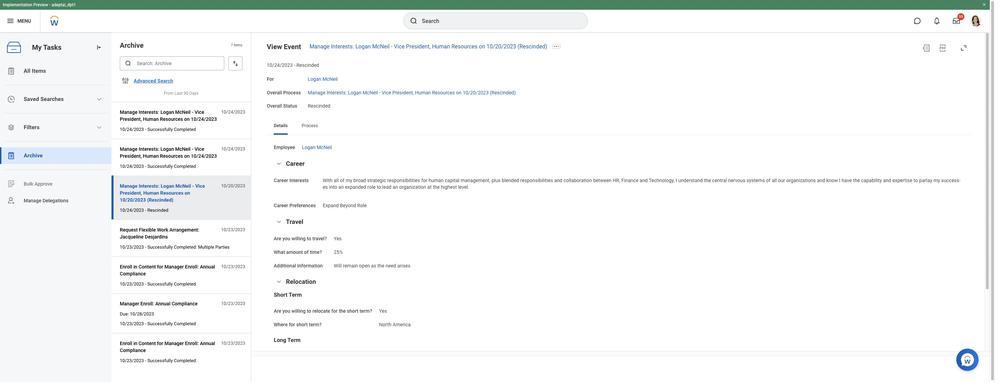 Task type: vqa. For each thing, say whether or not it's contained in the screenshot.
Expand
yes



Task type: describe. For each thing, give the bounding box(es) containing it.
rescinded inside item list element
[[147, 208, 168, 213]]

2 vertical spatial compliance
[[120, 348, 146, 353]]

expertise
[[893, 178, 913, 183]]

25% element
[[334, 248, 343, 255]]

additional information element
[[334, 259, 411, 269]]

will
[[334, 263, 342, 268]]

my tasks element
[[0, 32, 112, 382]]

travel
[[286, 218, 303, 225]]

- inside the "menu" banner
[[49, 2, 51, 7]]

what
[[274, 249, 285, 255]]

configure image
[[121, 77, 130, 85]]

0 vertical spatial enroll:
[[185, 264, 199, 270]]

notifications large image
[[934, 17, 941, 24]]

enroll: inside button
[[140, 301, 154, 307]]

2 enroll in content for manager enroll: annual compliance button from the top
[[120, 339, 217, 355]]

our
[[778, 178, 785, 183]]

1 an from the left
[[339, 184, 344, 190]]

sort image
[[232, 60, 239, 67]]

on for second manage interests: logan mcneil - vice president, human resources on 10/24/2023 button from the bottom of the item list element
[[184, 116, 190, 122]]

logan mcneil link for process
[[302, 143, 332, 150]]

4 successfully from the top
[[147, 282, 173, 287]]

need
[[386, 263, 396, 268]]

2 content from the top
[[139, 341, 156, 346]]

1 vertical spatial process
[[302, 123, 318, 128]]

bulk
[[24, 181, 33, 187]]

4 completed from the top
[[174, 321, 196, 327]]

5 completed from the top
[[174, 358, 196, 363]]

1 enroll in content for manager enroll: annual compliance button from the top
[[120, 263, 217, 278]]

plus
[[492, 178, 501, 183]]

tab list containing details
[[267, 118, 971, 135]]

long
[[274, 337, 286, 344]]

overall status element
[[308, 99, 331, 109]]

1 my from the left
[[346, 178, 352, 183]]

the left central
[[704, 178, 711, 183]]

employee
[[274, 145, 295, 150]]

role
[[368, 184, 376, 190]]

president, for manage interests: logan mcneil - vice president, human resources on 10/20/2023 (rescinded) button
[[120, 190, 142, 196]]

10/24/2023 - successfully completed for second manage interests: logan mcneil - vice president, human resources on 10/24/2023 button from the top
[[120, 164, 196, 169]]

2 responsibilities from the left
[[521, 178, 553, 183]]

manage inside 'list'
[[24, 198, 41, 203]]

flexible
[[139, 227, 156, 233]]

saved searches button
[[0, 91, 112, 108]]

clock check image
[[7, 95, 15, 103]]

2 completed from the top
[[174, 164, 196, 169]]

close environment banner image
[[983, 2, 987, 7]]

mcneil inside manage interests: logan mcneil - vice president, human resources on 10/20/2023 (rescinded) button
[[176, 183, 191, 189]]

Search Workday  search field
[[422, 13, 573, 29]]

menu banner
[[0, 0, 990, 32]]

manager inside button
[[120, 301, 139, 307]]

of for with all of my broad strategic responsibilities for human capital management, plus blended responsibilities and collaboration between hr, finance and technology, i understand the central nervous systems of all our organizations and know i have the capability and expertise to parlay my success es into an expanded role to lead an organization at the highest level.
[[340, 178, 345, 183]]

6 successfully from the top
[[147, 358, 173, 363]]

collaboration
[[564, 178, 592, 183]]

request
[[120, 227, 138, 233]]

career preferences
[[274, 203, 316, 208]]

2 vertical spatial enroll:
[[185, 341, 199, 346]]

1 vertical spatial manage interests: logan mcneil - vice president, human resources on 10/20/2023 (rescinded) link
[[308, 88, 516, 95]]

expanded
[[345, 184, 366, 190]]

7
[[231, 43, 233, 47]]

what amount of time?
[[274, 249, 322, 255]]

chevron down image for travel
[[275, 220, 283, 224]]

manager for 2nd enroll in content for manager enroll: annual compliance button from the top
[[165, 341, 184, 346]]

1 i from the left
[[676, 178, 677, 183]]

status
[[283, 103, 297, 109]]

1 in from the top
[[133, 264, 137, 270]]

manager enroll: annual compliance
[[120, 301, 198, 307]]

systems
[[747, 178, 765, 183]]

to inside short term group
[[307, 308, 311, 314]]

2 an from the left
[[393, 184, 398, 190]]

search
[[157, 78, 173, 84]]

saved
[[24, 96, 39, 102]]

from last 90 days
[[164, 91, 199, 96]]

1 vertical spatial short
[[296, 322, 308, 328]]

chevron down image for career
[[275, 161, 283, 166]]

2 and from the left
[[640, 178, 648, 183]]

clipboard image
[[7, 152, 15, 160]]

annual for 2nd enroll in content for manager enroll: annual compliance button from the bottom
[[200, 264, 215, 270]]

travel?
[[313, 236, 327, 241]]

user plus image
[[7, 197, 15, 205]]

export to excel image
[[922, 44, 931, 52]]

logan inside manage interests: logan mcneil - vice president, human resources on 10/20/2023 (rescinded)
[[161, 183, 174, 189]]

have
[[842, 178, 852, 183]]

north america
[[379, 322, 411, 328]]

career button
[[286, 160, 305, 167]]

for
[[267, 76, 274, 82]]

0 vertical spatial yes element
[[334, 235, 342, 241]]

manage interests: logan mcneil - vice president, human resources on 10/20/2023 (rescinded) for the topmost 'manage interests: logan mcneil - vice president, human resources on 10/20/2023 (rescinded)' link
[[310, 43, 547, 50]]

item list element
[[112, 32, 252, 382]]

career for career interests
[[274, 178, 288, 183]]

chevron down image inside filters dropdown button
[[97, 125, 102, 130]]

yes inside short term group
[[379, 308, 387, 314]]

logan mcneil link for 10/24/2023 - rescinded
[[308, 75, 338, 82]]

0 vertical spatial term?
[[360, 308, 372, 314]]

transformation import image
[[95, 44, 102, 51]]

preferences
[[290, 203, 316, 208]]

4 and from the left
[[884, 178, 892, 183]]

interests: for second manage interests: logan mcneil - vice president, human resources on 10/24/2023 button from the bottom of the item list element
[[139, 109, 159, 115]]

10/24/2023 - rescinded inside item list element
[[120, 208, 168, 213]]

0 vertical spatial (rescinded)
[[518, 43, 547, 50]]

archive inside item list element
[[120, 41, 144, 49]]

1 manage interests: logan mcneil - vice president, human resources on 10/24/2023 button from the top
[[120, 108, 217, 123]]

90
[[184, 91, 188, 96]]

expand
[[323, 203, 339, 208]]

term for long term
[[288, 337, 301, 344]]

1 enroll from the top
[[120, 264, 132, 270]]

resources for second manage interests: logan mcneil - vice president, human resources on 10/24/2023 button from the bottom of the item list element
[[160, 116, 183, 122]]

travel button
[[286, 218, 303, 225]]

interests: for second manage interests: logan mcneil - vice president, human resources on 10/24/2023 button from the top
[[139, 146, 159, 152]]

career for career
[[286, 160, 305, 167]]

arrangement:
[[170, 227, 199, 233]]

advanced search
[[134, 78, 173, 84]]

10/23/2023 - successfully completed: multiple parties
[[120, 245, 230, 250]]

10/24/2023 - successfully completed for second manage interests: logan mcneil - vice president, human resources on 10/24/2023 button from the bottom of the item list element
[[120, 127, 196, 132]]

request flexible work arrangement: jacqueline desjardins
[[120, 227, 199, 240]]

career interests
[[274, 178, 309, 183]]

additional
[[274, 263, 296, 268]]

understand
[[679, 178, 703, 183]]

rename image
[[7, 180, 15, 188]]

annual for 2nd enroll in content for manager enroll: annual compliance button from the top
[[200, 341, 215, 346]]

organizations
[[787, 178, 816, 183]]

career group
[[274, 159, 964, 209]]

desjardins
[[145, 234, 168, 240]]

adeptai_dpt1
[[52, 2, 76, 7]]

due: 10/28/2023
[[120, 312, 154, 317]]

are for are you willing to relocate for the short term?
[[274, 308, 281, 314]]

Search: Archive text field
[[120, 56, 224, 70]]

2 i from the left
[[839, 178, 841, 183]]

remain
[[343, 263, 358, 268]]

interests
[[290, 178, 309, 183]]

to down strategic at the left of the page
[[377, 184, 381, 190]]

1 vertical spatial (rescinded)
[[490, 90, 516, 95]]

the inside short term group
[[339, 308, 346, 314]]

10/20/2023 inside manage interests: logan mcneil - vice president, human resources on 10/20/2023 (rescinded)
[[120, 197, 146, 203]]

manage interests: logan mcneil - vice president, human resources on 10/20/2023 (rescinded) for 'manage interests: logan mcneil - vice president, human resources on 10/20/2023 (rescinded)' link to the bottom
[[308, 90, 516, 95]]

25%
[[334, 249, 343, 255]]

33
[[959, 15, 963, 18]]

all items
[[24, 68, 46, 74]]

5 successfully from the top
[[147, 321, 173, 327]]

my
[[32, 43, 42, 51]]

archive button
[[0, 147, 112, 164]]

open
[[359, 263, 370, 268]]

short term button
[[274, 292, 302, 298]]

1 vertical spatial search image
[[125, 60, 132, 67]]

1 vertical spatial rescinded
[[308, 103, 331, 109]]

relocation button
[[286, 278, 316, 285]]

view
[[267, 43, 282, 51]]

2 all from the left
[[772, 178, 777, 183]]

capital
[[445, 178, 460, 183]]

lead
[[382, 184, 392, 190]]

bulk approve link
[[0, 176, 112, 192]]

you for what
[[283, 236, 290, 241]]

manager enroll: annual compliance button
[[120, 300, 200, 308]]

2 manage interests: logan mcneil - vice president, human resources on 10/24/2023 button from the top
[[120, 145, 217, 160]]

president, for second manage interests: logan mcneil - vice president, human resources on 10/24/2023 button from the top
[[120, 153, 142, 159]]

central
[[712, 178, 727, 183]]

short term
[[274, 292, 302, 298]]

list containing all items
[[0, 63, 112, 209]]

beyond
[[340, 203, 356, 208]]

manage interests: logan mcneil - vice president, human resources on 10/24/2023 for second manage interests: logan mcneil - vice president, human resources on 10/24/2023 button from the bottom of the item list element
[[120, 109, 217, 122]]

america
[[393, 322, 411, 328]]

short
[[274, 292, 288, 298]]

manage inside manage interests: logan mcneil - vice president, human resources on 10/20/2023 (rescinded)
[[120, 183, 138, 189]]

interests: for manage interests: logan mcneil - vice president, human resources on 10/20/2023 (rescinded) button
[[139, 183, 160, 189]]

human for manage interests: logan mcneil - vice president, human resources on 10/20/2023 (rescinded) button
[[143, 190, 159, 196]]

highest
[[441, 184, 457, 190]]

3 successfully from the top
[[147, 245, 173, 250]]

3 and from the left
[[817, 178, 825, 183]]

human for second manage interests: logan mcneil - vice president, human resources on 10/24/2023 button from the bottom of the item list element
[[143, 116, 159, 122]]

arises
[[398, 263, 411, 268]]

long term
[[274, 337, 301, 344]]

event
[[284, 43, 301, 51]]

blended
[[502, 178, 519, 183]]

overall process
[[267, 90, 301, 95]]

saved searches
[[24, 96, 64, 102]]

es
[[323, 178, 961, 190]]

tasks
[[43, 43, 62, 51]]

into
[[329, 184, 337, 190]]

are you willing to travel?
[[274, 236, 327, 241]]

of for what amount of time?
[[304, 249, 309, 255]]

implementation
[[3, 2, 32, 7]]

overall for overall status
[[267, 103, 282, 109]]

manager for 2nd enroll in content for manager enroll: annual compliance button from the bottom
[[165, 264, 184, 270]]

preview
[[33, 2, 48, 7]]

1 10/23/2023 - successfully completed from the top
[[120, 282, 196, 287]]

0 vertical spatial manage interests: logan mcneil - vice president, human resources on 10/20/2023 (rescinded) link
[[310, 43, 547, 50]]



Task type: locate. For each thing, give the bounding box(es) containing it.
logan mcneil up "overall status" element
[[308, 76, 338, 82]]

of left time?
[[304, 249, 309, 255]]

multiple
[[198, 245, 214, 250]]

2 successfully from the top
[[147, 164, 173, 169]]

approve
[[34, 181, 52, 187]]

term down relocation
[[289, 292, 302, 298]]

2 manage interests: logan mcneil - vice president, human resources on 10/24/2023 from the top
[[120, 146, 217, 159]]

3 10/23/2023 - successfully completed from the top
[[120, 358, 196, 363]]

1 vertical spatial manage interests: logan mcneil - vice president, human resources on 10/20/2023 (rescinded)
[[308, 90, 516, 95]]

archive right clipboard image
[[24, 152, 43, 159]]

1 successfully from the top
[[147, 127, 173, 132]]

interests: inside manage interests: logan mcneil - vice president, human resources on 10/20/2023 (rescinded) button
[[139, 183, 160, 189]]

manage interests: logan mcneil - vice president, human resources on 10/24/2023 button
[[120, 108, 217, 123], [120, 145, 217, 160]]

and left know on the right top
[[817, 178, 825, 183]]

1 vertical spatial logan mcneil
[[302, 145, 332, 150]]

filters button
[[0, 119, 112, 136]]

2 overall from the top
[[267, 103, 282, 109]]

responsibilities right blended
[[521, 178, 553, 183]]

parlay
[[920, 178, 933, 183]]

resources
[[452, 43, 478, 50], [432, 90, 455, 95], [160, 116, 183, 122], [160, 153, 183, 159], [160, 190, 183, 196]]

1 vertical spatial content
[[139, 341, 156, 346]]

0 vertical spatial enroll
[[120, 264, 132, 270]]

i
[[676, 178, 677, 183], [839, 178, 841, 183]]

chevron down image
[[97, 97, 102, 102]]

1 horizontal spatial search image
[[410, 17, 418, 25]]

long term group
[[274, 337, 964, 382]]

vice for manage interests: logan mcneil - vice president, human resources on 10/20/2023 (rescinded) button
[[195, 183, 205, 189]]

2 vertical spatial career
[[274, 203, 288, 208]]

1 willing from the top
[[292, 236, 306, 241]]

enroll in content for manager enroll: annual compliance for 2nd enroll in content for manager enroll: annual compliance button from the bottom
[[120, 264, 215, 277]]

0 vertical spatial logan mcneil
[[308, 76, 338, 82]]

you for where
[[283, 308, 290, 314]]

the right as on the bottom of page
[[378, 263, 385, 268]]

0 horizontal spatial responsibilities
[[388, 178, 420, 183]]

2 enroll in content for manager enroll: annual compliance from the top
[[120, 341, 215, 353]]

1 horizontal spatial all
[[772, 178, 777, 183]]

are inside travel group
[[274, 236, 281, 241]]

10/23/2023
[[221, 227, 245, 232], [120, 245, 144, 250], [221, 264, 245, 269], [120, 282, 144, 287], [221, 301, 245, 306], [120, 321, 144, 327], [221, 341, 245, 346], [120, 358, 144, 363]]

0 horizontal spatial (rescinded)
[[147, 197, 174, 203]]

success
[[942, 178, 961, 183]]

relocation group
[[274, 278, 964, 382]]

0 horizontal spatial my
[[346, 178, 352, 183]]

yes element up north
[[379, 307, 387, 314]]

term right long
[[288, 337, 301, 344]]

0 vertical spatial manage interests: logan mcneil - vice president, human resources on 10/24/2023
[[120, 109, 217, 122]]

human for second manage interests: logan mcneil - vice president, human resources on 10/24/2023 button from the top
[[143, 153, 159, 159]]

will remain open as the need arises
[[334, 263, 411, 268]]

1 vertical spatial overall
[[267, 103, 282, 109]]

with
[[323, 178, 333, 183]]

yes up the 25% element
[[334, 236, 342, 241]]

career left interests
[[274, 178, 288, 183]]

1 vertical spatial yes
[[379, 308, 387, 314]]

(rescinded) inside button
[[147, 197, 174, 203]]

1 horizontal spatial process
[[302, 123, 318, 128]]

my right parlay
[[934, 178, 940, 183]]

responsibilities up organization
[[388, 178, 420, 183]]

north america element
[[379, 321, 411, 328]]

where for short term?
[[274, 322, 322, 328]]

expand beyond role
[[323, 203, 367, 208]]

enroll down "due:"
[[120, 341, 132, 346]]

0 vertical spatial content
[[139, 264, 156, 270]]

1 vertical spatial enroll:
[[140, 301, 154, 307]]

advanced
[[134, 78, 156, 84]]

the right relocate
[[339, 308, 346, 314]]

clipboard image
[[7, 67, 15, 75]]

to inside travel group
[[307, 236, 311, 241]]

and right finance
[[640, 178, 648, 183]]

content down the 10/28/2023
[[139, 341, 156, 346]]

1 vertical spatial 10/24/2023 - successfully completed
[[120, 164, 196, 169]]

willing inside short term group
[[292, 308, 306, 314]]

travel group
[[274, 218, 964, 269]]

0 horizontal spatial term?
[[309, 322, 322, 328]]

0 vertical spatial annual
[[200, 264, 215, 270]]

the inside additional information element
[[378, 263, 385, 268]]

1 are from the top
[[274, 236, 281, 241]]

all left our
[[772, 178, 777, 183]]

yes element up the 25% element
[[334, 235, 342, 241]]

1 vertical spatial archive
[[24, 152, 43, 159]]

in down jacqueline
[[133, 264, 137, 270]]

2 10/23/2023 - successfully completed from the top
[[120, 321, 196, 327]]

search image
[[410, 17, 418, 25], [125, 60, 132, 67]]

enroll down jacqueline
[[120, 264, 132, 270]]

2 willing from the top
[[292, 308, 306, 314]]

of right systems
[[766, 178, 771, 183]]

overall status
[[267, 103, 297, 109]]

profile logan mcneil image
[[971, 15, 982, 28]]

enroll in content for manager enroll: annual compliance
[[120, 264, 215, 277], [120, 341, 215, 353]]

content
[[139, 264, 156, 270], [139, 341, 156, 346]]

0 vertical spatial you
[[283, 236, 290, 241]]

logan
[[356, 43, 371, 50], [308, 76, 321, 82], [348, 90, 362, 95], [161, 109, 174, 115], [302, 145, 316, 150], [161, 146, 174, 152], [161, 183, 174, 189]]

0 vertical spatial compliance
[[120, 271, 146, 277]]

0 vertical spatial enroll in content for manager enroll: annual compliance
[[120, 264, 215, 277]]

1 vertical spatial in
[[133, 341, 137, 346]]

2 vertical spatial (rescinded)
[[147, 197, 174, 203]]

2 horizontal spatial (rescinded)
[[518, 43, 547, 50]]

interests: inside 'manage interests: logan mcneil - vice president, human resources on 10/20/2023 (rescinded)' link
[[327, 90, 347, 95]]

1 horizontal spatial short
[[347, 308, 359, 314]]

0 vertical spatial are
[[274, 236, 281, 241]]

of
[[340, 178, 345, 183], [766, 178, 771, 183], [304, 249, 309, 255]]

1 horizontal spatial 10/24/2023 - rescinded
[[267, 62, 319, 68]]

overall left status
[[267, 103, 282, 109]]

2 vertical spatial rescinded
[[147, 208, 168, 213]]

logan mcneil link up "overall status" element
[[308, 75, 338, 82]]

on for second manage interests: logan mcneil - vice president, human resources on 10/24/2023 button from the top
[[184, 153, 190, 159]]

north
[[379, 322, 392, 328]]

chevron down image
[[97, 125, 102, 130], [275, 161, 283, 166], [275, 220, 283, 224], [275, 280, 283, 284]]

with all of my broad strategic responsibilities for human capital management, plus blended responsibilities and collaboration between hr, finance and technology, i understand the central nervous systems of all our organizations and know i have the capability and expertise to parlay my success es into an expanded role to lead an organization at the highest level.
[[323, 178, 961, 190]]

10/23/2023 - successfully completed
[[120, 282, 196, 287], [120, 321, 196, 327], [120, 358, 196, 363]]

1 vertical spatial enroll in content for manager enroll: annual compliance
[[120, 341, 215, 353]]

the down human
[[433, 184, 440, 190]]

0 vertical spatial archive
[[120, 41, 144, 49]]

my
[[346, 178, 352, 183], [934, 178, 940, 183]]

0 vertical spatial 10/24/2023 - rescinded
[[267, 62, 319, 68]]

1 all from the left
[[334, 178, 339, 183]]

manage interests: logan mcneil - vice president, human resources on 10/20/2023 (rescinded) inside button
[[120, 183, 205, 203]]

hr,
[[613, 178, 620, 183]]

yes element
[[334, 235, 342, 241], [379, 307, 387, 314]]

2 horizontal spatial of
[[766, 178, 771, 183]]

to left relocate
[[307, 308, 311, 314]]

0 vertical spatial in
[[133, 264, 137, 270]]

an right into
[[339, 184, 344, 190]]

president,
[[406, 43, 431, 50], [392, 90, 414, 95], [120, 116, 142, 122], [120, 153, 142, 159], [120, 190, 142, 196]]

president, inside 'manage interests: logan mcneil - vice president, human resources on 10/20/2023 (rescinded)' link
[[392, 90, 414, 95]]

yes up north
[[379, 308, 387, 314]]

strategic
[[367, 178, 386, 183]]

rescinded down event
[[297, 62, 319, 68]]

0 vertical spatial manage interests: logan mcneil - vice president, human resources on 10/20/2023 (rescinded)
[[310, 43, 547, 50]]

in
[[133, 264, 137, 270], [133, 341, 137, 346]]

between
[[593, 178, 612, 183]]

logan mcneil for process
[[302, 145, 332, 150]]

to left parlay
[[914, 178, 918, 183]]

you inside short term group
[[283, 308, 290, 314]]

justify image
[[6, 17, 15, 25]]

perspective image
[[7, 123, 15, 132]]

inbox large image
[[953, 17, 960, 24]]

bulk approve
[[24, 181, 52, 187]]

president, for second manage interests: logan mcneil - vice president, human resources on 10/24/2023 button from the bottom of the item list element
[[120, 116, 142, 122]]

2 you from the top
[[283, 308, 290, 314]]

of inside travel group
[[304, 249, 309, 255]]

an right lead
[[393, 184, 398, 190]]

to left travel?
[[307, 236, 311, 241]]

0 vertical spatial 10/24/2023 - successfully completed
[[120, 127, 196, 132]]

logan mcneil link
[[308, 75, 338, 82], [302, 143, 332, 150]]

1 vertical spatial willing
[[292, 308, 306, 314]]

1 vertical spatial manager
[[120, 301, 139, 307]]

1 vertical spatial yes element
[[379, 307, 387, 314]]

1 vertical spatial logan mcneil link
[[302, 143, 332, 150]]

in down the due: 10/28/2023
[[133, 341, 137, 346]]

chevron down image left career button
[[275, 161, 283, 166]]

(rescinded)
[[518, 43, 547, 50], [490, 90, 516, 95], [147, 197, 174, 203]]

annual inside button
[[155, 301, 170, 307]]

0 horizontal spatial search image
[[125, 60, 132, 67]]

vice for second manage interests: logan mcneil - vice president, human resources on 10/24/2023 button from the top
[[195, 146, 204, 152]]

view event
[[267, 43, 301, 51]]

resources for manage interests: logan mcneil - vice president, human resources on 10/20/2023 (rescinded) button
[[160, 190, 183, 196]]

1 vertical spatial annual
[[155, 301, 170, 307]]

1 and from the left
[[555, 178, 563, 183]]

of right with
[[340, 178, 345, 183]]

willing
[[292, 236, 306, 241], [292, 308, 306, 314]]

archive right transformation import image
[[120, 41, 144, 49]]

1 overall from the top
[[267, 90, 282, 95]]

long term button
[[274, 337, 301, 344]]

know
[[827, 178, 838, 183]]

1 responsibilities from the left
[[388, 178, 420, 183]]

1 horizontal spatial my
[[934, 178, 940, 183]]

rescinded up work
[[147, 208, 168, 213]]

you up where
[[283, 308, 290, 314]]

1 vertical spatial enroll
[[120, 341, 132, 346]]

0 vertical spatial search image
[[410, 17, 418, 25]]

chevron down image up short
[[275, 280, 283, 284]]

yes inside travel group
[[334, 236, 342, 241]]

0 vertical spatial rescinded
[[297, 62, 319, 68]]

0 vertical spatial yes
[[334, 236, 342, 241]]

are inside short term group
[[274, 308, 281, 314]]

10/24/2023 - rescinded up flexible
[[120, 208, 168, 213]]

management,
[[461, 178, 490, 183]]

0 vertical spatial willing
[[292, 236, 306, 241]]

process up status
[[283, 90, 301, 95]]

are for are you willing to travel?
[[274, 236, 281, 241]]

manage delegations link
[[0, 192, 112, 209]]

2 in from the top
[[133, 341, 137, 346]]

2 10/24/2023 - successfully completed from the top
[[120, 164, 196, 169]]

view printable version (pdf) image
[[939, 44, 947, 52]]

details
[[274, 123, 288, 128]]

10/24/2023 - rescinded
[[267, 62, 319, 68], [120, 208, 168, 213]]

logan mcneil up career button
[[302, 145, 332, 150]]

1 you from the top
[[283, 236, 290, 241]]

0 horizontal spatial 10/24/2023 - rescinded
[[120, 208, 168, 213]]

days
[[189, 91, 199, 96]]

broad
[[354, 178, 366, 183]]

1 horizontal spatial responsibilities
[[521, 178, 553, 183]]

1 horizontal spatial an
[[393, 184, 398, 190]]

chevron down image left travel button
[[275, 220, 283, 224]]

-
[[49, 2, 51, 7], [391, 43, 393, 50], [294, 62, 295, 68], [379, 90, 381, 95], [192, 109, 193, 115], [145, 127, 146, 132], [192, 146, 193, 152], [145, 164, 146, 169], [192, 183, 194, 189], [145, 208, 146, 213], [145, 245, 146, 250], [145, 282, 146, 287], [145, 321, 146, 327], [145, 358, 146, 363]]

0 horizontal spatial i
[[676, 178, 677, 183]]

2 vertical spatial 10/23/2023 - successfully completed
[[120, 358, 196, 363]]

willing up what amount of time?
[[292, 236, 306, 241]]

advanced search button
[[131, 74, 176, 88]]

willing up where for short term?
[[292, 308, 306, 314]]

3 completed from the top
[[174, 282, 196, 287]]

overall down for
[[267, 90, 282, 95]]

list
[[0, 63, 112, 209]]

1 vertical spatial term?
[[309, 322, 322, 328]]

chevron down image down chevron down image
[[97, 125, 102, 130]]

0 vertical spatial logan mcneil link
[[308, 75, 338, 82]]

career for career preferences
[[274, 203, 288, 208]]

resources for second manage interests: logan mcneil - vice president, human resources on 10/24/2023 button from the top
[[160, 153, 183, 159]]

are you willing to relocate for the short term?
[[274, 308, 372, 314]]

manage interests: logan mcneil - vice president, human resources on 10/20/2023 (rescinded)
[[310, 43, 547, 50], [308, 90, 516, 95], [120, 183, 205, 203]]

1 horizontal spatial of
[[340, 178, 345, 183]]

1 vertical spatial manage interests: logan mcneil - vice president, human resources on 10/24/2023
[[120, 146, 217, 159]]

process down "overall status" element
[[302, 123, 318, 128]]

2 vertical spatial annual
[[200, 341, 215, 346]]

from
[[164, 91, 174, 96]]

1 vertical spatial are
[[274, 308, 281, 314]]

1 vertical spatial career
[[274, 178, 288, 183]]

0 vertical spatial process
[[283, 90, 301, 95]]

work
[[157, 227, 168, 233]]

0 horizontal spatial all
[[334, 178, 339, 183]]

filters
[[24, 124, 40, 131]]

2 enroll from the top
[[120, 341, 132, 346]]

all
[[334, 178, 339, 183], [772, 178, 777, 183]]

0 horizontal spatial archive
[[24, 152, 43, 159]]

willing for amount
[[292, 236, 306, 241]]

1 vertical spatial 10/23/2023 - successfully completed
[[120, 321, 196, 327]]

2 are from the top
[[274, 308, 281, 314]]

logan mcneil
[[308, 76, 338, 82], [302, 145, 332, 150]]

0 vertical spatial career
[[286, 160, 305, 167]]

successfully
[[147, 127, 173, 132], [147, 164, 173, 169], [147, 245, 173, 250], [147, 282, 173, 287], [147, 321, 173, 327], [147, 358, 173, 363]]

0 vertical spatial enroll in content for manager enroll: annual compliance button
[[120, 263, 217, 278]]

enroll in content for manager enroll: annual compliance for 2nd enroll in content for manager enroll: annual compliance button from the top
[[120, 341, 215, 353]]

2 my from the left
[[934, 178, 940, 183]]

nervous
[[728, 178, 746, 183]]

manager
[[165, 264, 184, 270], [120, 301, 139, 307], [165, 341, 184, 346]]

1 horizontal spatial term?
[[360, 308, 372, 314]]

at
[[428, 184, 432, 190]]

enroll:
[[185, 264, 199, 270], [140, 301, 154, 307], [185, 341, 199, 346]]

enroll
[[120, 264, 132, 270], [120, 341, 132, 346]]

tab list
[[267, 118, 971, 135]]

time?
[[310, 249, 322, 255]]

1 vertical spatial 10/24/2023 - rescinded
[[120, 208, 168, 213]]

organization
[[399, 184, 426, 190]]

on for manage interests: logan mcneil - vice president, human resources on 10/20/2023 (rescinded) button
[[185, 190, 190, 196]]

interests:
[[331, 43, 354, 50], [327, 90, 347, 95], [139, 109, 159, 115], [139, 146, 159, 152], [139, 183, 160, 189]]

1 vertical spatial compliance
[[172, 301, 198, 307]]

and left collaboration
[[555, 178, 563, 183]]

manage interests: logan mcneil - vice president, human resources on 10/20/2023 (rescinded) button
[[120, 182, 217, 204]]

manage interests: logan mcneil - vice president, human resources on 10/24/2023 for second manage interests: logan mcneil - vice president, human resources on 10/24/2023 button from the top
[[120, 146, 217, 159]]

1 horizontal spatial (rescinded)
[[490, 90, 516, 95]]

career up travel button
[[274, 203, 288, 208]]

0 horizontal spatial short
[[296, 322, 308, 328]]

0 vertical spatial manager
[[165, 264, 184, 270]]

menu button
[[0, 10, 40, 32]]

i left understand
[[676, 178, 677, 183]]

and left expertise
[[884, 178, 892, 183]]

finance
[[622, 178, 639, 183]]

short right where
[[296, 322, 308, 328]]

10/24/2023
[[267, 62, 293, 68], [221, 109, 245, 115], [191, 116, 217, 122], [120, 127, 144, 132], [221, 146, 245, 152], [191, 153, 217, 159], [120, 164, 144, 169], [120, 208, 144, 213]]

for inside with all of my broad strategic responsibilities for human capital management, plus blended responsibilities and collaboration between hr, finance and technology, i understand the central nervous systems of all our organizations and know i have the capability and expertise to parlay my success es into an expanded role to lead an organization at the highest level.
[[421, 178, 428, 183]]

you up what
[[283, 236, 290, 241]]

1 content from the top
[[139, 264, 156, 270]]

delegations
[[43, 198, 69, 203]]

short term group
[[274, 292, 964, 329]]

logan mcneil for 10/24/2023 - rescinded
[[308, 76, 338, 82]]

term
[[289, 292, 302, 298], [288, 337, 301, 344]]

1 horizontal spatial yes element
[[379, 307, 387, 314]]

vice for second manage interests: logan mcneil - vice president, human resources on 10/24/2023 button from the bottom of the item list element
[[195, 109, 204, 115]]

archive inside "button"
[[24, 152, 43, 159]]

content down 'desjardins'
[[139, 264, 156, 270]]

expand beyond role element
[[323, 202, 367, 208]]

parties
[[215, 245, 230, 250]]

fullscreen image
[[960, 44, 968, 52]]

last
[[175, 91, 183, 96]]

1 horizontal spatial i
[[839, 178, 841, 183]]

chevron down image for relocation
[[275, 280, 283, 284]]

overall for overall process
[[267, 90, 282, 95]]

1 vertical spatial enroll in content for manager enroll: annual compliance button
[[120, 339, 217, 355]]

my up expanded
[[346, 178, 352, 183]]

request flexible work arrangement: jacqueline desjardins button
[[120, 226, 217, 241]]

enroll in content for manager enroll: annual compliance button
[[120, 263, 217, 278], [120, 339, 217, 355]]

0 vertical spatial short
[[347, 308, 359, 314]]

10/28/2023
[[130, 312, 154, 317]]

10/24/2023 - rescinded down event
[[267, 62, 319, 68]]

career up interests
[[286, 160, 305, 167]]

my tasks
[[32, 43, 62, 51]]

are up where
[[274, 308, 281, 314]]

all up into
[[334, 178, 339, 183]]

logan inside 'manage interests: logan mcneil - vice president, human resources on 10/20/2023 (rescinded)' link
[[348, 90, 362, 95]]

1 enroll in content for manager enroll: annual compliance from the top
[[120, 264, 215, 277]]

1 horizontal spatial archive
[[120, 41, 144, 49]]

short right relocate
[[347, 308, 359, 314]]

jacqueline
[[120, 234, 144, 240]]

1 completed from the top
[[174, 127, 196, 132]]

you
[[283, 236, 290, 241], [283, 308, 290, 314]]

you inside travel group
[[283, 236, 290, 241]]

0 horizontal spatial of
[[304, 249, 309, 255]]

willing for for
[[292, 308, 306, 314]]

0 vertical spatial manage interests: logan mcneil - vice president, human resources on 10/24/2023 button
[[120, 108, 217, 123]]

term for short term
[[289, 292, 302, 298]]

0 vertical spatial term
[[289, 292, 302, 298]]

1 horizontal spatial yes
[[379, 308, 387, 314]]

0 horizontal spatial yes
[[334, 236, 342, 241]]

7 items
[[231, 43, 243, 47]]

logan mcneil link up career button
[[302, 143, 332, 150]]

1 vertical spatial you
[[283, 308, 290, 314]]

chevron down image inside career group
[[275, 161, 283, 166]]

chevron down image inside relocation group
[[275, 280, 283, 284]]

chevron down image inside travel group
[[275, 220, 283, 224]]

0 vertical spatial 10/23/2023 - successfully completed
[[120, 282, 196, 287]]

compliance inside button
[[172, 301, 198, 307]]

i left have
[[839, 178, 841, 183]]

1 10/24/2023 - successfully completed from the top
[[120, 127, 196, 132]]

completed:
[[174, 245, 197, 250]]

president, inside manage interests: logan mcneil - vice president, human resources on 10/20/2023 (rescinded)
[[120, 190, 142, 196]]

1 manage interests: logan mcneil - vice president, human resources on 10/24/2023 from the top
[[120, 109, 217, 122]]

are up what
[[274, 236, 281, 241]]

technology,
[[649, 178, 675, 183]]

willing inside travel group
[[292, 236, 306, 241]]

rescinded right status
[[308, 103, 331, 109]]

2 vertical spatial manage interests: logan mcneil - vice president, human resources on 10/20/2023 (rescinded)
[[120, 183, 205, 203]]



